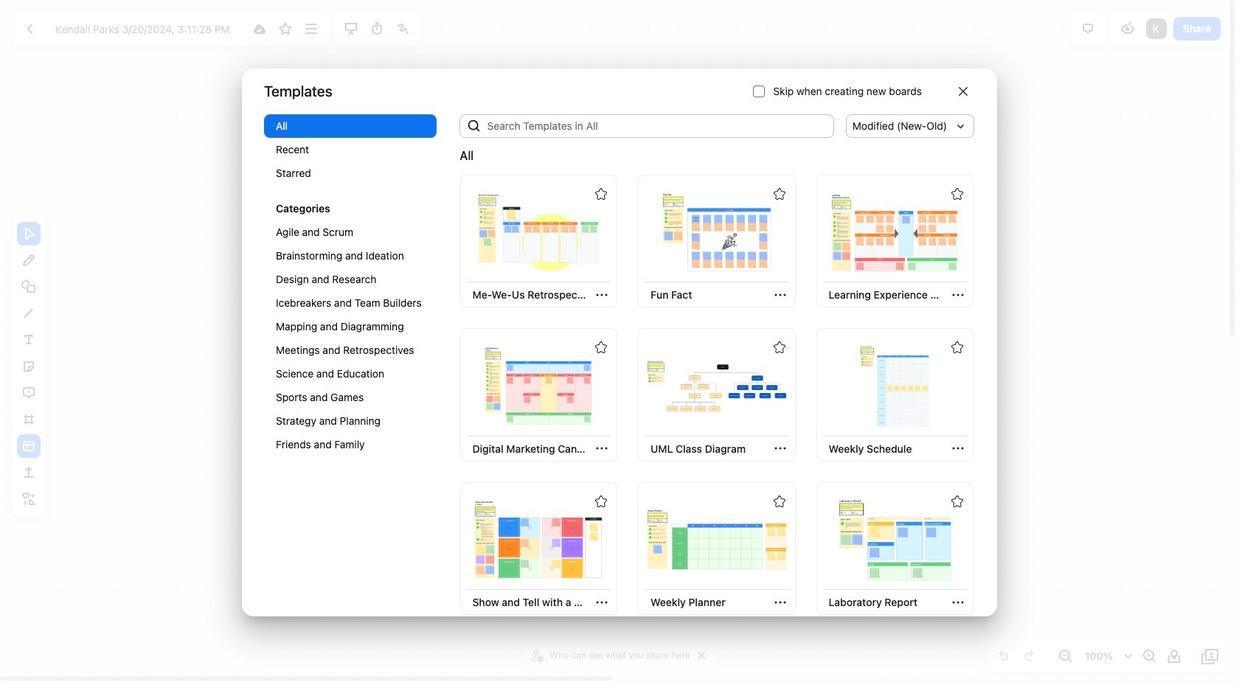 Task type: locate. For each thing, give the bounding box(es) containing it.
star this whiteboard image
[[774, 188, 785, 200], [774, 342, 785, 354]]

0 vertical spatial star this whiteboard image
[[774, 188, 785, 200]]

thumbnail for weekly schedule image
[[825, 345, 965, 427]]

star this whiteboard image inside card for template weekly schedule element
[[952, 342, 964, 354]]

card for template show and tell with a twist element
[[460, 482, 618, 615]]

zoom in image
[[1141, 648, 1158, 665]]

list item
[[1145, 17, 1169, 41]]

card for template me-we-us retrospective element
[[460, 175, 618, 308]]

close image
[[959, 87, 968, 96], [698, 652, 706, 660]]

star this whiteboard image for thumbnail for uml class diagram
[[774, 342, 785, 354]]

star this whiteboard image inside card for template learning experience canvas element
[[952, 188, 964, 200]]

thumbnail for fun fact image
[[647, 191, 787, 274]]

star this whiteboard image inside card for template digital marketing canvas element
[[595, 342, 607, 354]]

dashboard image
[[21, 20, 39, 38]]

0 vertical spatial close image
[[959, 87, 968, 96]]

thumbnail for weekly planner image
[[647, 499, 787, 581]]

2 star this whiteboard image from the top
[[774, 342, 785, 354]]

star this whiteboard image inside card for template laboratory report element
[[952, 496, 964, 507]]

thumbnail for show and tell with a twist image
[[469, 499, 609, 581]]

timer image
[[368, 20, 386, 38]]

thumbnail for learning experience canvas image
[[825, 191, 965, 274]]

star this whiteboard image
[[277, 20, 294, 38], [595, 188, 607, 200], [952, 188, 964, 200], [595, 342, 607, 354], [952, 342, 964, 354], [595, 496, 607, 507], [774, 496, 785, 507], [952, 496, 964, 507]]

star this whiteboard image inside "card for template uml class diagram" element
[[774, 342, 785, 354]]

1 vertical spatial close image
[[698, 652, 706, 660]]

star this whiteboard image inside card for template fun fact element
[[774, 188, 785, 200]]

Search Templates in All text field
[[482, 114, 834, 138]]

1 horizontal spatial close image
[[959, 87, 968, 96]]

thumbnail for digital marketing canvas image
[[469, 345, 609, 427]]

star this whiteboard image for card for template digital marketing canvas element
[[595, 342, 607, 354]]

pages image
[[1202, 648, 1220, 665]]

1 star this whiteboard image from the top
[[774, 188, 785, 200]]

status
[[460, 147, 474, 165]]

card for template weekly schedule element
[[816, 329, 974, 462]]

1 vertical spatial star this whiteboard image
[[774, 342, 785, 354]]

star this whiteboard image for card for template show and tell with a twist element
[[595, 496, 607, 507]]

star this whiteboard image inside card for template show and tell with a twist element
[[595, 496, 607, 507]]

star this whiteboard image inside "card for template me-we-us retrospective" element
[[595, 188, 607, 200]]

Document name text field
[[44, 17, 245, 41]]

card for template digital marketing canvas element
[[460, 329, 618, 462]]

card for template laboratory report element
[[816, 482, 974, 615]]

star this whiteboard image inside card for template weekly planner element
[[774, 496, 785, 507]]

0 horizontal spatial close image
[[698, 652, 706, 660]]

list
[[1145, 17, 1169, 41]]



Task type: describe. For each thing, give the bounding box(es) containing it.
laser image
[[394, 20, 412, 38]]

thumbnail for me-we-us retrospective image
[[469, 191, 609, 274]]

card for template weekly planner element
[[638, 482, 796, 615]]

thumbnail for uml class diagram image
[[647, 345, 787, 427]]

card for template learning experience canvas element
[[816, 175, 974, 308]]

card for template fun fact element
[[638, 175, 796, 308]]

zoom out image
[[1056, 648, 1074, 665]]

star this whiteboard image for "card for template me-we-us retrospective" element at the top of page
[[595, 188, 607, 200]]

star this whiteboard image for card for template learning experience canvas element
[[952, 188, 964, 200]]

star this whiteboard image for card for template weekly schedule element
[[952, 342, 964, 354]]

presentation image
[[343, 20, 360, 38]]

comment panel image
[[1079, 20, 1097, 38]]

categories element
[[264, 114, 436, 471]]

more options image
[[303, 20, 320, 38]]

star this whiteboard image for card for template laboratory report element at the bottom
[[952, 496, 964, 507]]

thumbnail for laboratory report image
[[825, 499, 965, 581]]

star this whiteboard image for card for template weekly planner element
[[774, 496, 785, 507]]

star this whiteboard image for thumbnail for fun fact
[[774, 188, 785, 200]]

card for template uml class diagram element
[[638, 329, 796, 462]]



Task type: vqa. For each thing, say whether or not it's contained in the screenshot.
Star this whiteboard image in the the Card for template Digital Marketing Canvas element
yes



